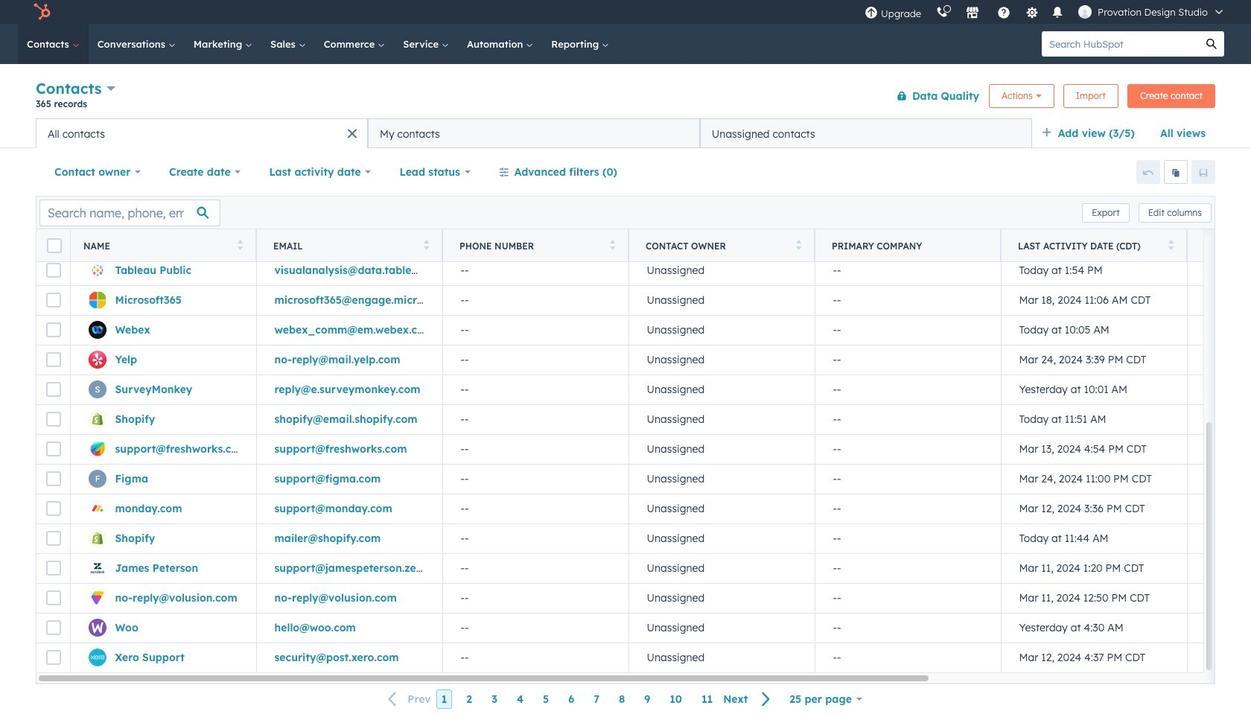 Task type: describe. For each thing, give the bounding box(es) containing it.
press to sort. image for fifth press to sort. element from right
[[237, 240, 243, 250]]

james peterson image
[[1079, 5, 1092, 19]]

1 press to sort. element from the left
[[237, 240, 243, 252]]

press to sort. image for 3rd press to sort. element from right
[[610, 240, 615, 250]]

Search HubSpot search field
[[1042, 31, 1200, 57]]

4 press to sort. element from the left
[[796, 240, 802, 252]]

press to sort. image for 2nd press to sort. element from the left
[[424, 240, 429, 250]]

5 press to sort. element from the left
[[1169, 240, 1174, 252]]



Task type: vqa. For each thing, say whether or not it's contained in the screenshot.
5th Press To Sort. element from the left
yes



Task type: locate. For each thing, give the bounding box(es) containing it.
2 horizontal spatial press to sort. image
[[1169, 240, 1174, 250]]

0 horizontal spatial press to sort. image
[[424, 240, 429, 250]]

banner
[[36, 76, 1216, 118]]

1 horizontal spatial press to sort. image
[[610, 240, 615, 250]]

press to sort. image
[[424, 240, 429, 250], [796, 240, 802, 250], [1169, 240, 1174, 250]]

column header
[[815, 229, 1002, 262]]

pagination navigation
[[379, 690, 780, 710]]

2 press to sort. image from the left
[[610, 240, 615, 250]]

1 press to sort. image from the left
[[237, 240, 243, 250]]

1 horizontal spatial press to sort. image
[[796, 240, 802, 250]]

2 press to sort. element from the left
[[424, 240, 429, 252]]

Search name, phone, email addresses, or company search field
[[39, 199, 221, 226]]

3 press to sort. image from the left
[[1169, 240, 1174, 250]]

press to sort. element
[[237, 240, 243, 252], [424, 240, 429, 252], [610, 240, 615, 252], [796, 240, 802, 252], [1169, 240, 1174, 252]]

0 horizontal spatial press to sort. image
[[237, 240, 243, 250]]

marketplaces image
[[966, 7, 980, 20]]

press to sort. image
[[237, 240, 243, 250], [610, 240, 615, 250]]

1 press to sort. image from the left
[[424, 240, 429, 250]]

press to sort. image for 4th press to sort. element from left
[[796, 240, 802, 250]]

2 press to sort. image from the left
[[796, 240, 802, 250]]

menu
[[858, 0, 1234, 24]]

press to sort. image for 1st press to sort. element from right
[[1169, 240, 1174, 250]]

3 press to sort. element from the left
[[610, 240, 615, 252]]



